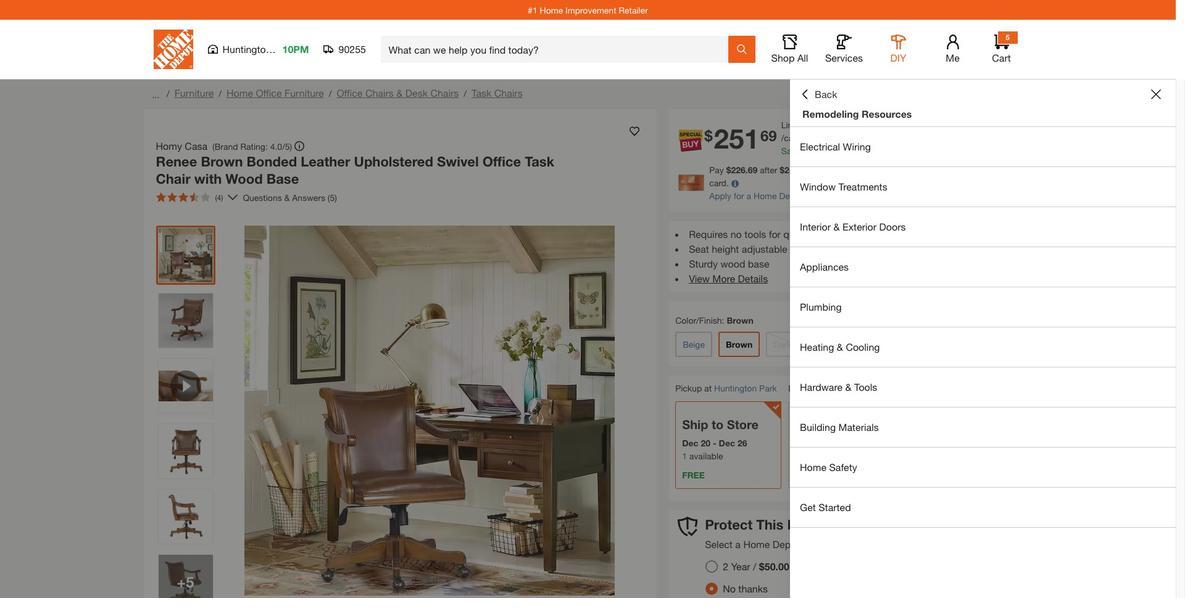Task type: vqa. For each thing, say whether or not it's contained in the screenshot.
Dec inside the Delivery Friday, Dec 22
yes



Task type: describe. For each thing, give the bounding box(es) containing it.
(4)
[[215, 193, 223, 202]]

protect this item select a home depot protection plan by allstate for:
[[705, 517, 936, 551]]

no
[[723, 584, 736, 595]]

per
[[814, 120, 827, 130]]

/ right ... button
[[167, 88, 170, 99]]

plumbing
[[800, 301, 842, 313]]

hardware & tools
[[800, 382, 877, 393]]

1 vertical spatial a
[[747, 191, 751, 201]]

home inside protect this item select a home depot protection plan by allstate for:
[[743, 539, 770, 551]]

/5)
[[282, 141, 292, 152]]

card.
[[709, 178, 729, 188]]

22
[[844, 438, 854, 449]]

to for 90255
[[829, 383, 837, 394]]

view
[[689, 273, 710, 285]]

free for to
[[682, 470, 705, 481]]

#1
[[528, 5, 537, 15]]

1 furniture from the left
[[174, 87, 214, 99]]

2
[[723, 561, 728, 573]]

homy casa
[[156, 140, 207, 152]]

materials
[[839, 422, 879, 433]]

tools
[[854, 382, 877, 393]]

20 inside limit 20 per order /carton $ 411 . 94 save $ 160 . 25 ( 39 %)
[[802, 120, 812, 130]]

home safety
[[800, 462, 857, 473]]

color/finish
[[675, 315, 722, 326]]

option group containing 2 year /
[[701, 556, 799, 599]]

seat
[[689, 243, 709, 255]]

huntington park
[[223, 43, 294, 55]]

& for hardware & tools
[[845, 382, 852, 393]]

menu containing electrical wiring
[[790, 127, 1176, 528]]

homy casa link
[[156, 139, 212, 154]]

new
[[995, 165, 1011, 175]]

& for questions & answers (5)
[[284, 192, 290, 203]]

treatments
[[839, 181, 887, 193]]

20 inside ship to store dec 20 - dec 26 1 available
[[701, 438, 711, 449]]

doors
[[879, 221, 906, 233]]

home inside ... / furniture / home office furniture / office chairs & desk chairs / task chairs
[[227, 87, 253, 99]]

back button
[[800, 88, 837, 101]]

hardware & tools link
[[790, 368, 1176, 407]]

226.69
[[731, 165, 758, 175]]

apply now image
[[679, 175, 709, 191]]

0 vertical spatial .
[[830, 133, 833, 143]]

pickup at huntington park
[[675, 383, 777, 394]]

shop all button
[[770, 35, 810, 64]]

building materials link
[[790, 408, 1176, 448]]

office inside renee brown bonded leather upholstered swivel office task chair with wood base
[[483, 154, 521, 170]]

delivery friday, dec 22
[[795, 418, 854, 449]]

item
[[787, 517, 816, 533]]

total
[[835, 165, 852, 175]]

casa
[[185, 140, 207, 152]]

assembly
[[853, 228, 895, 240]]

home inside menu
[[800, 462, 827, 473]]

home office furniture link
[[227, 87, 324, 99]]

allstate
[[886, 539, 919, 551]]

homy
[[156, 140, 182, 152]]

2 furniture from the left
[[285, 87, 324, 99]]

brown homy casa task chairs renee 4f.3 image
[[158, 490, 213, 544]]

to for store
[[712, 418, 724, 432]]

sturdy
[[689, 258, 718, 270]]

your total qualifying purchase upon opening a new card.
[[709, 165, 1011, 188]]

1 vertical spatial 25
[[785, 165, 794, 175]]

94
[[833, 133, 842, 143]]

1 chairs from the left
[[365, 87, 394, 99]]

0 horizontal spatial for
[[734, 191, 744, 201]]

& for heating & cooling
[[837, 341, 843, 353]]

more
[[713, 273, 735, 285]]

building materials
[[800, 422, 879, 433]]

select
[[705, 539, 733, 551]]

services button
[[824, 35, 864, 64]]

apply
[[709, 191, 731, 201]]

home right #1
[[540, 5, 563, 15]]

#1 home improvement retailer
[[528, 5, 648, 15]]

(4) link
[[151, 188, 238, 207]]

protection
[[802, 539, 848, 551]]

get started link
[[790, 488, 1176, 528]]

heating & cooling
[[800, 341, 880, 353]]

pay $ 226.69 after $ 25 off
[[709, 165, 814, 175]]

1 dec from the left
[[682, 438, 699, 449]]

brown inside 'button'
[[726, 340, 753, 350]]

friday,
[[795, 438, 823, 449]]

retailer
[[619, 5, 648, 15]]

limit
[[781, 120, 800, 130]]

/ right furniture "link"
[[219, 88, 222, 99]]

free for friday,
[[795, 470, 818, 481]]

90255 inside delivering to 90255
[[839, 384, 863, 394]]

brown homy casa task chairs renee e1.1 image
[[158, 294, 213, 348]]

drawer close image
[[1151, 90, 1161, 99]]

/ left the task chairs 'link'
[[464, 88, 467, 99]]

0 horizontal spatial .
[[822, 146, 825, 156]]

view more details link
[[689, 273, 768, 285]]

year
[[731, 561, 750, 573]]

task chairs link
[[472, 87, 523, 99]]

requires
[[689, 228, 728, 240]]

available
[[689, 451, 723, 462]]

cart
[[992, 52, 1011, 64]]

with
[[194, 171, 222, 187]]

3 chairs from the left
[[494, 87, 523, 99]]

pickup
[[675, 383, 702, 394]]

1 vertical spatial huntington
[[714, 383, 757, 394]]

$ 251 69
[[704, 123, 777, 155]]

(4) button
[[151, 188, 228, 207]]

no thanks
[[723, 584, 768, 595]]

brown inside renee brown bonded leather upholstered swivel office task chair with wood base
[[201, 154, 243, 170]]

bonded
[[247, 154, 297, 170]]

back
[[815, 88, 837, 100]]

base
[[266, 171, 299, 187]]

0 horizontal spatial office
[[256, 87, 282, 99]]

%)
[[848, 146, 859, 156]]

1 vertical spatial brown
[[727, 315, 754, 326]]

questions & answers (5)
[[243, 192, 337, 203]]

a inside protect this item select a home depot protection plan by allstate for:
[[735, 539, 741, 551]]

order
[[829, 120, 850, 130]]

What can we help you find today? search field
[[389, 36, 728, 62]]



Task type: locate. For each thing, give the bounding box(es) containing it.
heating & cooling link
[[790, 328, 1176, 367]]

ship
[[682, 418, 708, 432]]

39
[[839, 146, 848, 156]]

building
[[800, 422, 836, 433]]

1 vertical spatial to
[[712, 418, 724, 432]]

0 vertical spatial depot
[[779, 191, 803, 201]]

& left cooling
[[837, 341, 843, 353]]

2 horizontal spatial a
[[988, 165, 993, 175]]

for up adjustable
[[769, 228, 781, 240]]

for
[[734, 191, 744, 201], [769, 228, 781, 240]]

dec left 22
[[825, 438, 842, 449]]

$
[[704, 127, 713, 145], [811, 133, 816, 143], [803, 146, 808, 156], [726, 165, 731, 175], [780, 165, 785, 175]]

2 chairs from the left
[[431, 87, 459, 99]]

for down info image
[[734, 191, 744, 201]]

brown right :
[[727, 315, 754, 326]]

appliances
[[800, 261, 849, 273]]

1 horizontal spatial 20
[[802, 120, 812, 130]]

26
[[738, 438, 747, 449]]

depot down the 'item'
[[773, 539, 800, 551]]

apply for a home depot consumer card link
[[709, 191, 866, 201]]

to inside ship to store dec 20 - dec 26 1 available
[[712, 418, 724, 432]]

and
[[810, 228, 827, 240]]

0 vertical spatial park
[[274, 43, 294, 55]]

qualifying
[[855, 165, 892, 175]]

0 vertical spatial 25
[[825, 146, 834, 156]]

appliances link
[[790, 248, 1176, 287]]

1 vertical spatial park
[[759, 383, 777, 394]]

(
[[837, 146, 839, 156]]

1 horizontal spatial 90255
[[839, 384, 863, 394]]

to inside delivering to 90255
[[829, 383, 837, 394]]

upholstered
[[354, 154, 433, 170]]

info image
[[731, 180, 739, 188]]

diy button
[[879, 35, 918, 64]]

depot down off
[[779, 191, 803, 201]]

-
[[713, 438, 716, 449]]

1 horizontal spatial dec
[[719, 438, 735, 449]]

office right swivel
[[483, 154, 521, 170]]

(brand rating: 4.0 /5)
[[212, 141, 292, 152]]

dec inside the delivery friday, dec 22
[[825, 438, 842, 449]]

brown down (brand
[[201, 154, 243, 170]]

:
[[722, 315, 724, 326]]

depot inside protect this item select a home depot protection plan by allstate for:
[[773, 539, 800, 551]]

save
[[781, 146, 800, 156]]

0 vertical spatial task
[[472, 87, 492, 99]]

home up 2 year / $50.00
[[743, 539, 770, 551]]

brown homy casa task chairs renee 1f.4 image
[[158, 556, 213, 599]]

0 vertical spatial 90255
[[339, 43, 366, 55]]

& right and
[[834, 221, 840, 233]]

brown down the color/finish : brown
[[726, 340, 753, 350]]

electrical wiring link
[[790, 127, 1176, 167]]

/ right year
[[753, 561, 756, 573]]

2 horizontal spatial chairs
[[494, 87, 523, 99]]

beige
[[683, 340, 705, 350]]

$ left 251
[[704, 127, 713, 145]]

feedback link image
[[1169, 209, 1185, 275]]

furniture
[[174, 87, 214, 99], [285, 87, 324, 99]]

0 horizontal spatial task
[[472, 87, 492, 99]]

2 horizontal spatial dec
[[825, 438, 842, 449]]

chair
[[156, 171, 191, 187]]

90255 inside button
[[339, 43, 366, 55]]

base
[[748, 258, 770, 270]]

to left "90255" link
[[829, 383, 837, 394]]

for inside 'requires no tools for quick and easy assembly seat height adjustable sturdy wood base view more details'
[[769, 228, 781, 240]]

1 free from the left
[[682, 470, 705, 481]]

task inside ... / furniture / home office furniture / office chairs & desk chairs / task chairs
[[472, 87, 492, 99]]

90255
[[339, 43, 366, 55], [839, 384, 863, 394]]

$ up 160
[[811, 133, 816, 143]]

0 horizontal spatial huntington
[[223, 43, 271, 55]]

park
[[274, 43, 294, 55], [759, 383, 777, 394]]

a inside your total qualifying purchase upon opening a new card.
[[988, 165, 993, 175]]

1 vertical spatial .
[[822, 146, 825, 156]]

1 horizontal spatial chairs
[[431, 87, 459, 99]]

after
[[760, 165, 777, 175]]

me button
[[933, 35, 973, 64]]

plan
[[851, 539, 870, 551]]

a left new
[[988, 165, 993, 175]]

brown homy casa task chairs renee c3.2 image
[[158, 425, 213, 479]]

huntington left 10pm
[[223, 43, 271, 55]]

1 vertical spatial 90255
[[839, 384, 863, 394]]

electrical wiring
[[800, 141, 871, 152]]

details
[[738, 273, 768, 285]]

& inside ... / furniture / home office furniture / office chairs & desk chairs / task chairs
[[396, 87, 403, 99]]

a
[[988, 165, 993, 175], [747, 191, 751, 201], [735, 539, 741, 551]]

90255 link
[[839, 383, 863, 396]]

1 horizontal spatial furniture
[[285, 87, 324, 99]]

2 horizontal spatial office
[[483, 154, 521, 170]]

window treatments link
[[790, 167, 1176, 207]]

apply for a home depot consumer card
[[709, 191, 866, 201]]

started
[[819, 502, 851, 514]]

menu
[[790, 127, 1176, 528]]

/ down 90255 button
[[329, 88, 332, 99]]

0 vertical spatial for
[[734, 191, 744, 201]]

& left tools
[[845, 382, 852, 393]]

25 inside limit 20 per order /carton $ 411 . 94 save $ 160 . 25 ( 39 %)
[[825, 146, 834, 156]]

1 horizontal spatial .
[[830, 133, 833, 143]]

all
[[798, 52, 808, 64]]

to up -
[[712, 418, 724, 432]]

$ right after
[[780, 165, 785, 175]]

2 vertical spatial a
[[735, 539, 741, 551]]

3 dec from the left
[[825, 438, 842, 449]]

2 dec from the left
[[719, 438, 735, 449]]

25 left off
[[785, 165, 794, 175]]

0 horizontal spatial chairs
[[365, 87, 394, 99]]

1 horizontal spatial office
[[337, 87, 363, 99]]

...
[[152, 89, 159, 100]]

a right 'select'
[[735, 539, 741, 551]]

1 horizontal spatial a
[[747, 191, 751, 201]]

0 horizontal spatial park
[[274, 43, 294, 55]]

furniture down 10pm
[[285, 87, 324, 99]]

1 vertical spatial 20
[[701, 438, 711, 449]]

0 horizontal spatial 25
[[785, 165, 794, 175]]

pay
[[709, 165, 724, 175]]

4.0
[[270, 141, 282, 152]]

home right furniture "link"
[[227, 87, 253, 99]]

services
[[825, 52, 863, 64]]

20 left -
[[701, 438, 711, 449]]

park left delivering
[[759, 383, 777, 394]]

& left desk
[[396, 87, 403, 99]]

shop
[[771, 52, 795, 64]]

(5)
[[328, 192, 337, 203]]

color/finish : brown
[[675, 315, 754, 326]]

$ right the save
[[803, 146, 808, 156]]

25 left (
[[825, 146, 834, 156]]

furniture link
[[174, 87, 214, 99]]

get started
[[800, 502, 851, 514]]

home down friday,
[[800, 462, 827, 473]]

task inside renee brown bonded leather upholstered swivel office task chair with wood base
[[525, 154, 555, 170]]

renee
[[156, 154, 197, 170]]

0 horizontal spatial furniture
[[174, 87, 214, 99]]

heating
[[800, 341, 834, 353]]

delivering
[[788, 383, 826, 394]]

1 horizontal spatial task
[[525, 154, 555, 170]]

1 vertical spatial depot
[[773, 539, 800, 551]]

furniture right ...
[[174, 87, 214, 99]]

1 horizontal spatial 25
[[825, 146, 834, 156]]

1 horizontal spatial huntington
[[714, 383, 757, 394]]

0 horizontal spatial to
[[712, 418, 724, 432]]

desk
[[405, 87, 428, 99]]

by
[[873, 539, 883, 551]]

interior & exterior doors link
[[790, 207, 1176, 247]]

0 horizontal spatial free
[[682, 470, 705, 481]]

$ right pay
[[726, 165, 731, 175]]

1 vertical spatial task
[[525, 154, 555, 170]]

window treatments
[[800, 181, 887, 193]]

$50.00
[[759, 561, 789, 573]]

plumbing link
[[790, 288, 1176, 327]]

0 vertical spatial brown
[[201, 154, 243, 170]]

69
[[760, 127, 777, 145]]

0 vertical spatial 20
[[802, 120, 812, 130]]

0 vertical spatial a
[[988, 165, 993, 175]]

park up home office furniture link on the top left of page
[[274, 43, 294, 55]]

3.5 stars image
[[156, 193, 210, 202]]

... button
[[150, 86, 162, 103]]

task
[[472, 87, 492, 99], [525, 154, 555, 170]]

411
[[816, 133, 830, 143]]

1 vertical spatial for
[[769, 228, 781, 240]]

brown homy casa task chairs renee 64.0 image
[[158, 228, 213, 283]]

1 horizontal spatial free
[[795, 470, 818, 481]]

0 vertical spatial to
[[829, 383, 837, 394]]

adjustable
[[742, 243, 787, 255]]

home down after
[[754, 191, 777, 201]]

1 horizontal spatial to
[[829, 383, 837, 394]]

25
[[825, 146, 834, 156], [785, 165, 794, 175]]

dec right -
[[719, 438, 735, 449]]

store
[[727, 418, 759, 432]]

20 left 'per'
[[802, 120, 812, 130]]

consumer
[[805, 191, 845, 201]]

&
[[396, 87, 403, 99], [284, 192, 290, 203], [834, 221, 840, 233], [837, 341, 843, 353], [845, 382, 852, 393]]

$ inside $ 251 69
[[704, 127, 713, 145]]

wood
[[721, 258, 745, 270]]

huntington
[[223, 43, 271, 55], [714, 383, 757, 394]]

a down 226.69
[[747, 191, 751, 201]]

office down 90255 button
[[337, 87, 363, 99]]

office down huntington park at the left top of the page
[[256, 87, 282, 99]]

free
[[682, 470, 705, 481], [795, 470, 818, 481]]

brown button
[[719, 332, 760, 357]]

dec
[[682, 438, 699, 449], [719, 438, 735, 449], [825, 438, 842, 449]]

renee brown bonded leather upholstered swivel office task chair with wood base
[[156, 154, 555, 187]]

0 horizontal spatial a
[[735, 539, 741, 551]]

improvement
[[566, 5, 616, 15]]

cart 5
[[992, 33, 1011, 64]]

free down friday,
[[795, 470, 818, 481]]

huntington right at
[[714, 383, 757, 394]]

0 horizontal spatial 90255
[[339, 43, 366, 55]]

2 vertical spatial brown
[[726, 340, 753, 350]]

0 vertical spatial huntington
[[223, 43, 271, 55]]

at
[[704, 383, 712, 394]]

exterior
[[843, 221, 877, 233]]

tools
[[745, 228, 766, 240]]

/carton
[[781, 133, 809, 143]]

free down 1
[[682, 470, 705, 481]]

dec up 1
[[682, 438, 699, 449]]

6316524675112 image
[[158, 359, 213, 414]]

2 year / $50.00
[[723, 561, 789, 573]]

0 horizontal spatial dec
[[682, 438, 699, 449]]

1 horizontal spatial for
[[769, 228, 781, 240]]

home safety link
[[790, 448, 1176, 488]]

the home depot logo image
[[153, 30, 193, 69]]

1 horizontal spatial park
[[759, 383, 777, 394]]

0 horizontal spatial 20
[[701, 438, 711, 449]]

& for interior & exterior doors
[[834, 221, 840, 233]]

quick
[[784, 228, 808, 240]]

2 free from the left
[[795, 470, 818, 481]]

card
[[848, 191, 866, 201]]

option group
[[701, 556, 799, 599]]

no
[[731, 228, 742, 240]]

& down base
[[284, 192, 290, 203]]



